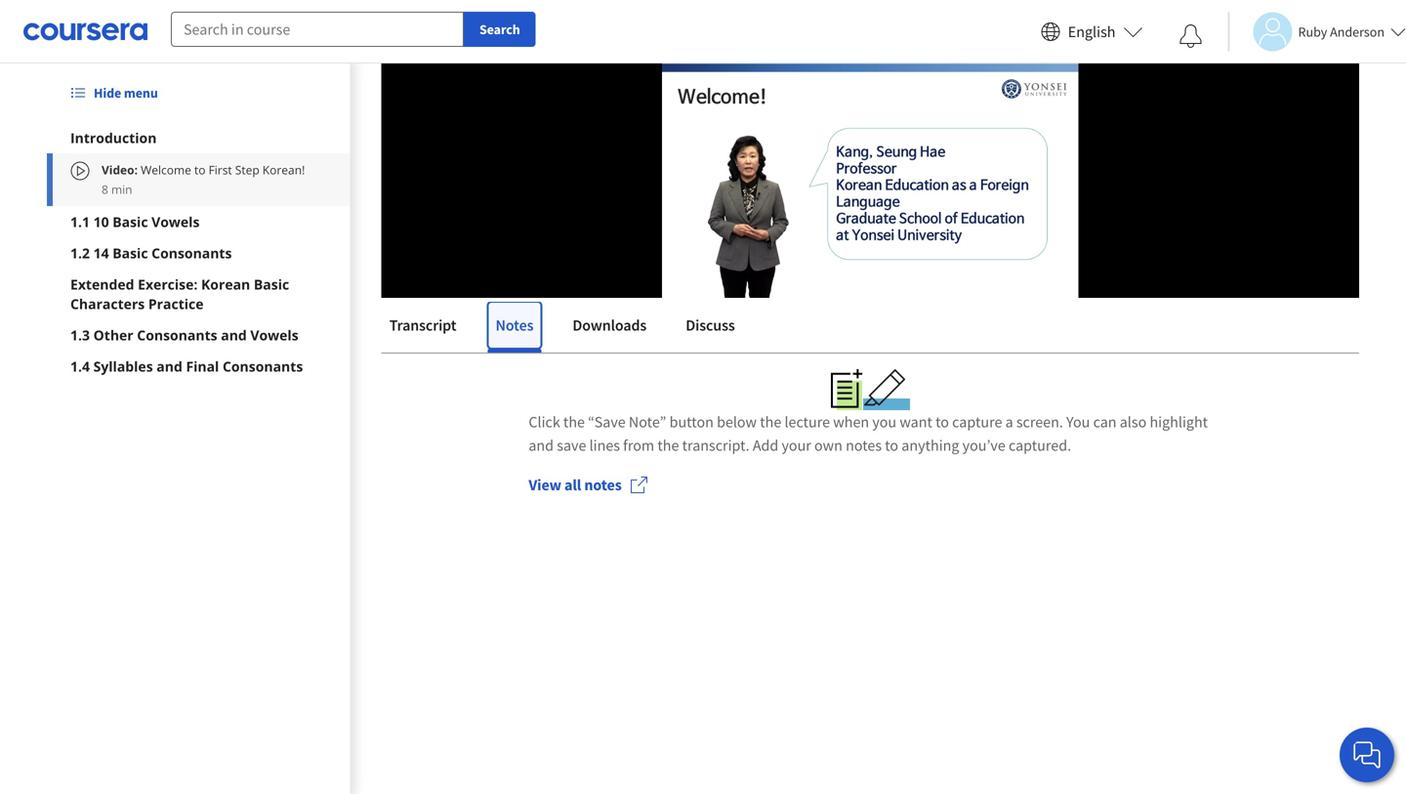 Task type: locate. For each thing, give the bounding box(es) containing it.
view
[[529, 475, 562, 495]]

2 vertical spatial and
[[529, 436, 554, 455]]

captured.
[[1009, 436, 1072, 455]]

video: welcome to first step korean! 8 min
[[102, 162, 305, 197]]

1.3 other consonants and vowels
[[70, 326, 299, 344]]

0 minutes 12 seconds element
[[474, 289, 502, 307]]

consonants right final
[[223, 357, 303, 376]]

exercise:
[[138, 275, 198, 294]]

0 horizontal spatial welcome
[[141, 162, 191, 178]]

anderson
[[1331, 23, 1385, 41]]

1 horizontal spatial notes
[[846, 436, 882, 455]]

welcome down introduction dropdown button at the top left
[[141, 162, 191, 178]]

vowels up 1.2 14 basic consonants dropdown button
[[152, 212, 200, 231]]

notes
[[846, 436, 882, 455], [585, 475, 622, 495]]

0 vertical spatial first
[[209, 162, 232, 178]]

discuss
[[686, 316, 735, 335]]

to left 8 minutes 07 seconds element
[[493, 261, 518, 295]]

0 vertical spatial basic
[[113, 212, 148, 231]]

to down introduction dropdown button at the top left
[[194, 162, 206, 178]]

0 horizontal spatial and
[[157, 357, 182, 376]]

welcome
[[141, 162, 191, 178], [382, 261, 488, 295]]

basic right korean
[[254, 275, 289, 294]]

8:07
[[522, 289, 549, 307]]

transcript
[[390, 316, 457, 335]]

0 vertical spatial and
[[221, 326, 247, 344]]

practice
[[148, 295, 204, 313]]

basic
[[113, 212, 148, 231], [113, 244, 148, 262], [254, 275, 289, 294]]

1 horizontal spatial and
[[221, 326, 247, 344]]

1.2 14 basic consonants
[[70, 244, 232, 262]]

transcript button
[[382, 302, 464, 349]]

extended exercise: korean basic characters practice
[[70, 275, 289, 313]]

1 vertical spatial korean!
[[638, 261, 730, 295]]

basic right 14
[[113, 244, 148, 262]]

and down the click
[[529, 436, 554, 455]]

2 vertical spatial consonants
[[223, 357, 303, 376]]

welcome up transcript button
[[382, 261, 488, 295]]

welcome to first step korean!
[[382, 261, 730, 295]]

notes down when on the right of the page
[[846, 436, 882, 455]]

the right from
[[658, 436, 679, 455]]

the up the add
[[760, 412, 782, 432]]

screen.
[[1017, 412, 1064, 432]]

1 vertical spatial step
[[580, 261, 633, 295]]

ruby anderson button
[[1228, 12, 1407, 51]]

ruby anderson
[[1299, 23, 1385, 41]]

the up save
[[564, 412, 585, 432]]

to inside video: welcome to first step korean! 8 min
[[194, 162, 206, 178]]

step up downloads
[[580, 261, 633, 295]]

0 horizontal spatial vowels
[[152, 212, 200, 231]]

you
[[1067, 412, 1091, 432]]

english
[[1068, 22, 1116, 42]]

all
[[565, 475, 581, 495]]

step down introduction dropdown button at the top left
[[235, 162, 260, 178]]

notes right the all
[[585, 475, 622, 495]]

1.2
[[70, 244, 90, 262]]

0 vertical spatial notes
[[846, 436, 882, 455]]

and up 1.4 syllables and final consonants dropdown button
[[221, 326, 247, 344]]

full screen image
[[1328, 288, 1353, 308]]

0 vertical spatial step
[[235, 162, 260, 178]]

vowels
[[152, 212, 200, 231], [250, 326, 299, 344]]

consonants
[[152, 244, 232, 262], [137, 326, 217, 344], [223, 357, 303, 376]]

0 horizontal spatial notes
[[585, 475, 622, 495]]

/
[[509, 289, 514, 307]]

introduction button
[[70, 128, 327, 148]]

0 vertical spatial vowels
[[152, 212, 200, 231]]

a
[[1006, 412, 1014, 432]]

when
[[834, 412, 870, 432]]

welcome inside video: welcome to first step korean! 8 min
[[141, 162, 191, 178]]

english button
[[1033, 0, 1151, 63]]

and inside click the "save note" button below the lecture when you want to capture a screen. you can also highlight and save lines from the transcript. add your own notes to anything you've captured.
[[529, 436, 554, 455]]

1 vertical spatial basic
[[113, 244, 148, 262]]

korean! down introduction dropdown button at the top left
[[263, 162, 305, 178]]

1 horizontal spatial first
[[523, 261, 575, 295]]

highlight image
[[863, 369, 910, 410]]

first
[[209, 162, 232, 178], [523, 261, 575, 295]]

pause image
[[396, 290, 416, 306]]

2 horizontal spatial the
[[760, 412, 782, 432]]

1 vertical spatial and
[[157, 357, 182, 376]]

own
[[815, 436, 843, 455]]

and left final
[[157, 357, 182, 376]]

1.1 10 basic vowels
[[70, 212, 200, 231]]

you've
[[963, 436, 1006, 455]]

capture
[[953, 412, 1003, 432]]

step
[[235, 162, 260, 178], [580, 261, 633, 295]]

characters
[[70, 295, 145, 313]]

anything
[[902, 436, 960, 455]]

the
[[564, 412, 585, 432], [760, 412, 782, 432], [658, 436, 679, 455]]

min
[[111, 181, 132, 197]]

vowels up 1.4 syllables and final consonants dropdown button
[[250, 326, 299, 344]]

first inside video: welcome to first step korean! 8 min
[[209, 162, 232, 178]]

2 horizontal spatial and
[[529, 436, 554, 455]]

0 horizontal spatial korean!
[[263, 162, 305, 178]]

1.2 14 basic consonants button
[[70, 243, 327, 263]]

consonants down 1.1 10 basic vowels dropdown button
[[152, 244, 232, 262]]

can
[[1094, 412, 1117, 432]]

korean!
[[263, 162, 305, 178], [638, 261, 730, 295]]

1 vertical spatial welcome
[[382, 261, 488, 295]]

1 horizontal spatial welcome
[[382, 261, 488, 295]]

basic right 10
[[113, 212, 148, 231]]

korean! up discuss
[[638, 261, 730, 295]]

1 vertical spatial vowels
[[250, 326, 299, 344]]

0 vertical spatial korean!
[[263, 162, 305, 178]]

chat with us image
[[1352, 739, 1383, 771]]

view all notes button
[[513, 461, 665, 508]]

1 vertical spatial notes
[[585, 475, 622, 495]]

ruby
[[1299, 23, 1328, 41]]

and
[[221, 326, 247, 344], [157, 357, 182, 376], [529, 436, 554, 455]]

8
[[102, 181, 108, 197]]

"save
[[588, 412, 626, 432]]

consonants down practice
[[137, 326, 217, 344]]

2 vertical spatial basic
[[254, 275, 289, 294]]

0 vertical spatial welcome
[[141, 162, 191, 178]]

1 horizontal spatial vowels
[[250, 326, 299, 344]]

first right /
[[523, 261, 575, 295]]

0 horizontal spatial first
[[209, 162, 232, 178]]

syllables
[[93, 357, 153, 376]]

first down introduction dropdown button at the top left
[[209, 162, 232, 178]]

menu
[[124, 84, 158, 102]]

to
[[194, 162, 206, 178], [493, 261, 518, 295], [936, 412, 949, 432], [885, 436, 899, 455]]

8 minutes 07 seconds element
[[522, 289, 549, 307]]

Search in course text field
[[171, 12, 464, 47]]

0 horizontal spatial step
[[235, 162, 260, 178]]

click the "save note" button below the lecture when you want to capture a screen. you can also highlight and save lines from the transcript. add your own notes to anything you've captured.
[[529, 412, 1208, 455]]

1 vertical spatial first
[[523, 261, 575, 295]]



Task type: describe. For each thing, give the bounding box(es) containing it.
1 vertical spatial consonants
[[137, 326, 217, 344]]

related lecture content tabs tab list
[[382, 302, 1360, 353]]

transcript.
[[682, 436, 750, 455]]

search button
[[464, 12, 536, 47]]

also
[[1120, 412, 1147, 432]]

1.4 syllables and final consonants
[[70, 357, 303, 376]]

0:12 / 8:07
[[474, 289, 549, 307]]

basic for consonants
[[113, 244, 148, 262]]

14
[[93, 244, 109, 262]]

1 horizontal spatial the
[[658, 436, 679, 455]]

hide menu button
[[63, 75, 166, 110]]

1.3 other consonants and vowels button
[[70, 325, 327, 345]]

view all notes
[[529, 475, 622, 495]]

1.3
[[70, 326, 90, 344]]

you
[[873, 412, 897, 432]]

korean! inside video: welcome to first step korean! 8 min
[[263, 162, 305, 178]]

notes inside button
[[585, 475, 622, 495]]

korean
[[201, 275, 250, 294]]

click
[[529, 412, 560, 432]]

10
[[93, 212, 109, 231]]

to up anything
[[936, 412, 949, 432]]

your
[[782, 436, 812, 455]]

button
[[670, 412, 714, 432]]

video:
[[102, 162, 138, 178]]

introduction
[[70, 128, 157, 147]]

take notes image
[[831, 369, 863, 410]]

highlight
[[1150, 412, 1208, 432]]

downloads
[[573, 316, 647, 335]]

save
[[557, 436, 586, 455]]

1.4 syllables and final consonants button
[[70, 357, 327, 376]]

1 horizontal spatial step
[[580, 261, 633, 295]]

search
[[480, 21, 520, 38]]

below
[[717, 412, 757, 432]]

discuss button
[[678, 302, 743, 349]]

1.1 10 basic vowels button
[[70, 212, 327, 232]]

mute image
[[428, 288, 453, 308]]

1 horizontal spatial korean!
[[638, 261, 730, 295]]

basic for vowels
[[113, 212, 148, 231]]

add
[[753, 436, 779, 455]]

0 horizontal spatial the
[[564, 412, 585, 432]]

1.1
[[70, 212, 90, 231]]

notes button
[[488, 302, 542, 349]]

step inside video: welcome to first step korean! 8 min
[[235, 162, 260, 178]]

coursera image
[[23, 16, 148, 47]]

extended exercise: korean basic characters practice button
[[70, 274, 327, 314]]

want
[[900, 412, 933, 432]]

extended
[[70, 275, 134, 294]]

notes
[[496, 316, 534, 335]]

downloads button
[[565, 302, 655, 349]]

other
[[93, 326, 134, 344]]

notes inside click the "save note" button below the lecture when you want to capture a screen. you can also highlight and save lines from the transcript. add your own notes to anything you've captured.
[[846, 436, 882, 455]]

basic inside extended exercise: korean basic characters practice
[[254, 275, 289, 294]]

show notifications image
[[1180, 24, 1203, 48]]

1.4
[[70, 357, 90, 376]]

0 vertical spatial consonants
[[152, 244, 232, 262]]

to down you
[[885, 436, 899, 455]]

lecture
[[785, 412, 830, 432]]

0:12
[[474, 289, 502, 307]]

from
[[623, 436, 655, 455]]

hide menu
[[94, 84, 158, 102]]

hide
[[94, 84, 121, 102]]

lines
[[590, 436, 620, 455]]

note"
[[629, 412, 667, 432]]

final
[[186, 357, 219, 376]]



Task type: vqa. For each thing, say whether or not it's contained in the screenshot.
top the mathematician
no



